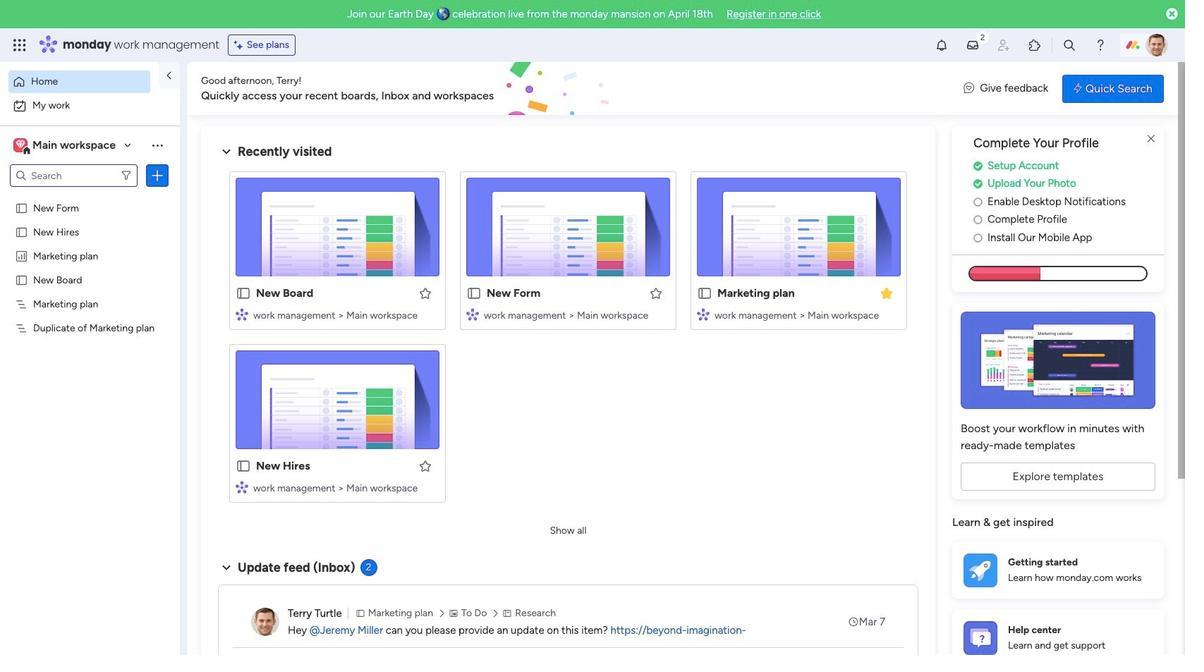 Task type: describe. For each thing, give the bounding box(es) containing it.
public dashboard image
[[15, 249, 28, 263]]

workspace selection element
[[13, 137, 118, 155]]

v2 user feedback image
[[964, 81, 975, 97]]

3 circle o image from the top
[[974, 233, 983, 243]]

1 workspace image from the left
[[13, 138, 28, 153]]

v2 bolt switch image
[[1074, 81, 1083, 96]]

1 horizontal spatial add to favorites image
[[649, 286, 663, 300]]

add to favorites image
[[419, 286, 433, 300]]

check circle image
[[974, 179, 983, 189]]

2 circle o image from the top
[[974, 215, 983, 225]]

help center element
[[953, 610, 1165, 656]]

quick search results list box
[[218, 160, 919, 520]]

component image for add to favorites image
[[236, 308, 248, 321]]

options image
[[150, 169, 164, 183]]

1 circle o image from the top
[[974, 197, 983, 207]]

update feed image
[[966, 38, 980, 52]]

public board image for add to favorites icon to the left
[[236, 459, 251, 474]]

component image
[[236, 481, 248, 494]]

Search in workspace field
[[30, 168, 118, 184]]

close recently visited image
[[218, 143, 235, 160]]



Task type: locate. For each thing, give the bounding box(es) containing it.
1 vertical spatial option
[[8, 95, 172, 117]]

monday marketplace image
[[1028, 38, 1042, 52]]

0 vertical spatial option
[[8, 71, 150, 93]]

terry turtle image
[[1146, 34, 1169, 56]]

select product image
[[13, 38, 27, 52]]

help image
[[1094, 38, 1108, 52]]

circle o image
[[974, 197, 983, 207], [974, 215, 983, 225], [974, 233, 983, 243]]

component image for right add to favorites icon
[[467, 308, 479, 321]]

1 horizontal spatial public board image
[[236, 459, 251, 474]]

terry turtle image
[[251, 608, 279, 637]]

0 vertical spatial add to favorites image
[[649, 286, 663, 300]]

1 vertical spatial add to favorites image
[[419, 459, 433, 473]]

add to favorites image
[[649, 286, 663, 300], [419, 459, 433, 473]]

1 vertical spatial circle o image
[[974, 215, 983, 225]]

close update feed (inbox) image
[[218, 560, 235, 577]]

search everything image
[[1063, 38, 1077, 52]]

0 vertical spatial circle o image
[[974, 197, 983, 207]]

notifications image
[[935, 38, 949, 52]]

workspace options image
[[150, 138, 164, 152]]

2 workspace image from the left
[[16, 138, 25, 153]]

list box
[[0, 193, 180, 530]]

0 horizontal spatial public board image
[[15, 201, 28, 215]]

2 horizontal spatial public board image
[[697, 286, 713, 301]]

2 vertical spatial circle o image
[[974, 233, 983, 243]]

1 vertical spatial public board image
[[697, 286, 713, 301]]

2 image
[[977, 29, 990, 45]]

workspace image
[[13, 138, 28, 153], [16, 138, 25, 153]]

component image
[[236, 308, 248, 321], [467, 308, 479, 321]]

1 component image from the left
[[236, 308, 248, 321]]

1 horizontal spatial component image
[[467, 308, 479, 321]]

2 vertical spatial public board image
[[236, 459, 251, 474]]

remove from favorites image
[[880, 286, 894, 300]]

2 component image from the left
[[467, 308, 479, 321]]

check circle image
[[974, 161, 983, 171]]

templates image image
[[966, 312, 1152, 410]]

public board image
[[15, 201, 28, 215], [697, 286, 713, 301], [236, 459, 251, 474]]

see plans image
[[234, 37, 247, 53]]

0 horizontal spatial component image
[[236, 308, 248, 321]]

option
[[8, 71, 150, 93], [8, 95, 172, 117], [0, 195, 180, 198]]

public board image
[[15, 225, 28, 239], [15, 273, 28, 287], [236, 286, 251, 301], [467, 286, 482, 301]]

public board image for 'remove from favorites' image
[[697, 286, 713, 301]]

getting started element
[[953, 543, 1165, 599]]

0 horizontal spatial add to favorites image
[[419, 459, 433, 473]]

filters image
[[121, 170, 132, 181]]

2 element
[[360, 560, 377, 577]]

0 vertical spatial public board image
[[15, 201, 28, 215]]

dapulse x slim image
[[1143, 131, 1160, 148]]

2 vertical spatial option
[[0, 195, 180, 198]]



Task type: vqa. For each thing, say whether or not it's contained in the screenshot.
the screenshot image
no



